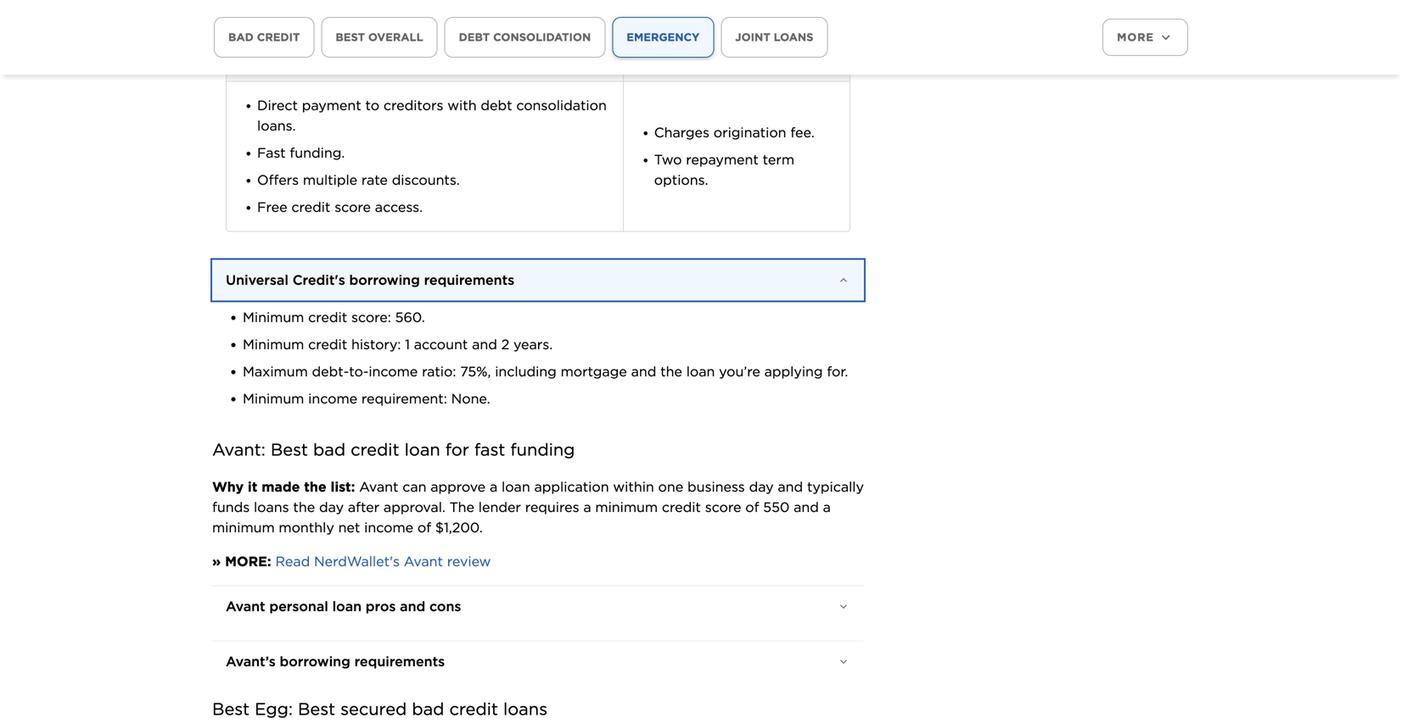 Task type: vqa. For each thing, say whether or not it's contained in the screenshot.
the cost
no



Task type: describe. For each thing, give the bounding box(es) containing it.
1
[[405, 337, 410, 353]]

credit for minimum credit history: 1 account and 2 years.
[[308, 337, 347, 353]]

loan left the you're
[[686, 364, 715, 380]]

net
[[338, 520, 360, 536]]

read
[[275, 554, 310, 570]]

fee.
[[791, 124, 815, 141]]

1 horizontal spatial of
[[745, 499, 759, 516]]

income inside avant can approve a loan application within one business day and typically funds loans the day after approval. the lender requires a minimum credit score of 550 and a minimum monthly net income of $1,200.
[[364, 520, 413, 536]]

debt-
[[312, 364, 349, 380]]

made
[[262, 479, 300, 496]]

debt inside direct payment to creditors with debt consolidation loans.
[[481, 97, 512, 114]]

universal credit's borrowing requirements
[[226, 272, 515, 289]]

»
[[212, 554, 221, 570]]

avant's
[[226, 654, 276, 671]]

and left 2 at the left
[[472, 337, 497, 353]]

maximum
[[243, 364, 308, 380]]

2
[[501, 337, 509, 353]]

history:
[[351, 337, 401, 353]]

universal
[[226, 272, 289, 289]]

discounts.
[[392, 172, 460, 188]]

none.
[[451, 391, 490, 407]]

joint
[[735, 30, 771, 44]]

pros
[[240, 49, 271, 65]]

1 vertical spatial avant
[[404, 554, 443, 570]]

joint loans
[[735, 30, 814, 44]]

minimum income requirement: none.
[[243, 391, 490, 407]]

approve
[[431, 479, 486, 496]]

pros
[[366, 599, 396, 615]]

and right 550
[[794, 499, 819, 516]]

loans.
[[257, 118, 296, 134]]

$1,200.
[[435, 520, 483, 536]]

to
[[365, 97, 379, 114]]

after
[[348, 499, 380, 516]]

applying
[[764, 364, 823, 380]]

1 vertical spatial requirements
[[354, 654, 445, 671]]

charges origination fee.
[[654, 124, 815, 141]]

bad credit
[[228, 30, 300, 44]]

why
[[212, 479, 244, 496]]

best overall button
[[321, 17, 438, 58]]

0 vertical spatial income
[[369, 364, 418, 380]]

debt consolidation
[[459, 30, 591, 44]]

score inside avant can approve a loan application within one business day and typically funds loans the day after approval. the lender requires a minimum credit score of 550 and a minimum monthly net income of $1,200.
[[705, 499, 741, 516]]

minimum credit score: 560.
[[243, 309, 425, 326]]

loan inside dropdown button
[[332, 599, 362, 615]]

list:
[[331, 479, 355, 496]]

repayment
[[686, 151, 759, 168]]

0 vertical spatial the
[[660, 364, 682, 380]]

1 vertical spatial the
[[304, 479, 327, 496]]

0 vertical spatial day
[[749, 479, 774, 496]]

avant personal loan pros and cons
[[226, 599, 461, 615]]

1 vertical spatial bad
[[313, 440, 346, 460]]

typically
[[807, 479, 864, 496]]

offers multiple rate discounts.
[[257, 172, 460, 188]]

best
[[271, 440, 308, 460]]

loans inside button
[[774, 30, 814, 44]]

0 horizontal spatial a
[[490, 479, 498, 496]]

for
[[445, 440, 469, 460]]

1 vertical spatial borrowing
[[280, 654, 350, 671]]

monthly
[[279, 520, 334, 536]]

more button
[[1103, 19, 1188, 56]]

minimum credit history: 1 account and 2 years.
[[243, 337, 553, 353]]

approval.
[[384, 499, 445, 516]]

fast funding.
[[257, 145, 345, 161]]

1 horizontal spatial minimum
[[595, 499, 658, 516]]

two
[[654, 151, 682, 168]]

avant's borrowing requirements
[[226, 654, 445, 671]]

loan left for
[[405, 440, 440, 460]]

and up 550
[[778, 479, 803, 496]]

including
[[495, 364, 557, 380]]

ratio:
[[422, 364, 456, 380]]

offers
[[257, 172, 299, 188]]

rate
[[362, 172, 388, 188]]

two repayment term options.
[[654, 151, 794, 188]]

the inside avant can approve a loan application within one business day and typically funds loans the day after approval. the lender requires a minimum credit score of 550 and a minimum monthly net income of $1,200.
[[293, 499, 315, 516]]

creditors
[[384, 97, 443, 114]]

options.
[[654, 172, 708, 188]]

within
[[613, 479, 654, 496]]

universal credit's borrowing requirements button
[[212, 260, 864, 301]]

avant: best bad credit loan for fast funding
[[212, 440, 575, 460]]

1 vertical spatial day
[[319, 499, 344, 516]]

requirement:
[[361, 391, 447, 407]]

cons
[[430, 599, 461, 615]]

560.
[[395, 309, 425, 326]]

read nerdwallet's avant review
[[275, 554, 491, 570]]

read nerdwallet's avant review link
[[275, 554, 491, 570]]

cons
[[637, 49, 671, 65]]

and right mortgage
[[631, 364, 656, 380]]

mortgage
[[561, 364, 627, 380]]

review
[[447, 554, 491, 570]]

credit for free credit score access.
[[291, 199, 331, 216]]

free credit score access.
[[257, 199, 423, 216]]

loans inside avant can approve a loan application within one business day and typically funds loans the day after approval. the lender requires a minimum credit score of 550 and a minimum monthly net income of $1,200.
[[254, 499, 289, 516]]

one
[[658, 479, 683, 496]]

0 vertical spatial borrowing
[[349, 272, 420, 289]]



Task type: locate. For each thing, give the bounding box(es) containing it.
free
[[257, 199, 287, 216]]

why it made the list:
[[212, 479, 359, 496]]

for.
[[827, 364, 848, 380]]

fast
[[474, 440, 505, 460]]

minimum up "maximum"
[[243, 337, 304, 353]]

1 vertical spatial score
[[705, 499, 741, 516]]

personal
[[269, 599, 328, 615]]

1 horizontal spatial score
[[705, 499, 741, 516]]

0 vertical spatial bad
[[228, 30, 254, 44]]

2 vertical spatial avant
[[226, 599, 265, 615]]

a up lender
[[490, 479, 498, 496]]

loans right joint at the right top
[[774, 30, 814, 44]]

requirements down pros
[[354, 654, 445, 671]]

0 horizontal spatial avant
[[226, 599, 265, 615]]

2 vertical spatial minimum
[[243, 391, 304, 407]]

credit
[[257, 30, 300, 44], [291, 199, 331, 216], [308, 309, 347, 326], [308, 337, 347, 353], [351, 440, 399, 460], [662, 499, 701, 516]]

2 vertical spatial income
[[364, 520, 413, 536]]

with
[[448, 97, 477, 114]]

funding.
[[290, 145, 345, 161]]

score down offers multiple rate discounts.
[[335, 199, 371, 216]]

2 horizontal spatial a
[[823, 499, 831, 516]]

75%,
[[460, 364, 491, 380]]

you're
[[719, 364, 760, 380]]

1 vertical spatial income
[[308, 391, 357, 407]]

minimum down 'within'
[[595, 499, 658, 516]]

origination
[[714, 124, 786, 141]]

1 horizontal spatial loans
[[774, 30, 814, 44]]

1 vertical spatial consolidation
[[516, 97, 607, 114]]

bad credit button
[[214, 17, 314, 58]]

0 vertical spatial avant
[[359, 479, 398, 496]]

avant inside dropdown button
[[226, 599, 265, 615]]

debt
[[459, 30, 490, 44], [481, 97, 512, 114]]

income
[[369, 364, 418, 380], [308, 391, 357, 407], [364, 520, 413, 536]]

avant down more:
[[226, 599, 265, 615]]

payment
[[302, 97, 361, 114]]

lender
[[479, 499, 521, 516]]

loans down the made
[[254, 499, 289, 516]]

avant's borrowing requirements button
[[212, 642, 864, 683]]

0 horizontal spatial minimum
[[212, 520, 275, 536]]

borrowing down personal
[[280, 654, 350, 671]]

it
[[248, 479, 258, 496]]

1 vertical spatial of
[[418, 520, 431, 536]]

credit down the one
[[662, 499, 701, 516]]

0 vertical spatial score
[[335, 199, 371, 216]]

0 vertical spatial minimum
[[243, 309, 304, 326]]

2 horizontal spatial avant
[[404, 554, 443, 570]]

nerdwallet's
[[314, 554, 400, 570]]

requirements up the 560.
[[424, 272, 515, 289]]

the
[[660, 364, 682, 380], [304, 479, 327, 496], [293, 499, 315, 516]]

borrowing up 'score:'
[[349, 272, 420, 289]]

income down minimum credit history: 1 account and 2 years.
[[369, 364, 418, 380]]

minimum down the funds
[[212, 520, 275, 536]]

2 vertical spatial the
[[293, 499, 315, 516]]

0 horizontal spatial score
[[335, 199, 371, 216]]

0 vertical spatial debt
[[459, 30, 490, 44]]

more
[[1117, 31, 1154, 44]]

bad up list:
[[313, 440, 346, 460]]

charges
[[654, 124, 710, 141]]

0 vertical spatial loans
[[774, 30, 814, 44]]

consolidation inside button
[[493, 30, 591, 44]]

0 horizontal spatial of
[[418, 520, 431, 536]]

1 minimum from the top
[[243, 309, 304, 326]]

multiple
[[303, 172, 357, 188]]

consolidation inside direct payment to creditors with debt consolidation loans.
[[516, 97, 607, 114]]

credit for bad credit
[[257, 30, 300, 44]]

emergency button
[[612, 17, 714, 58]]

0 horizontal spatial bad
[[228, 30, 254, 44]]

minimum for minimum income requirement: none.
[[243, 391, 304, 407]]

score down business
[[705, 499, 741, 516]]

the up 'monthly'
[[293, 499, 315, 516]]

day down list:
[[319, 499, 344, 516]]

debt consolidation button
[[444, 17, 605, 58]]

and right pros
[[400, 599, 425, 615]]

requires
[[525, 499, 579, 516]]

consolidation
[[493, 30, 591, 44], [516, 97, 607, 114]]

0 vertical spatial consolidation
[[493, 30, 591, 44]]

1 vertical spatial debt
[[481, 97, 512, 114]]

fast
[[257, 145, 286, 161]]

0 vertical spatial requirements
[[424, 272, 515, 289]]

credit for minimum credit score: 560.
[[308, 309, 347, 326]]

loans
[[774, 30, 814, 44], [254, 499, 289, 516]]

score
[[335, 199, 371, 216], [705, 499, 741, 516]]

years.
[[514, 337, 553, 353]]

funding
[[510, 440, 575, 460]]

best
[[336, 30, 365, 44]]

maximum debt-to-income ratio: 75%, including mortgage and the loan you're applying for.
[[243, 364, 848, 380]]

0 horizontal spatial day
[[319, 499, 344, 516]]

credit up debt-
[[308, 337, 347, 353]]

avant:
[[212, 440, 266, 460]]

1 horizontal spatial day
[[749, 479, 774, 496]]

0 horizontal spatial loans
[[254, 499, 289, 516]]

can
[[403, 479, 427, 496]]

emergency
[[627, 30, 700, 44]]

credit down multiple
[[291, 199, 331, 216]]

of left 550
[[745, 499, 759, 516]]

day
[[749, 479, 774, 496], [319, 499, 344, 516]]

avant up "after"
[[359, 479, 398, 496]]

avant personal loan pros and cons button
[[212, 587, 864, 628]]

the
[[450, 499, 474, 516]]

income down debt-
[[308, 391, 357, 407]]

0 vertical spatial of
[[745, 499, 759, 516]]

» more:
[[212, 554, 271, 570]]

and
[[472, 337, 497, 353], [631, 364, 656, 380], [778, 479, 803, 496], [794, 499, 819, 516], [400, 599, 425, 615]]

day up 550
[[749, 479, 774, 496]]

0 vertical spatial minimum
[[595, 499, 658, 516]]

borrowing
[[349, 272, 420, 289], [280, 654, 350, 671]]

business
[[688, 479, 745, 496]]

minimum down 'universal' on the left
[[243, 309, 304, 326]]

2 minimum from the top
[[243, 337, 304, 353]]

minimum for minimum credit history: 1 account and 2 years.
[[243, 337, 304, 353]]

term
[[763, 151, 794, 168]]

a
[[490, 479, 498, 496], [583, 499, 591, 516], [823, 499, 831, 516]]

credit down credit's
[[308, 309, 347, 326]]

a down application
[[583, 499, 591, 516]]

a down typically
[[823, 499, 831, 516]]

debt up with
[[459, 30, 490, 44]]

debt inside debt consolidation button
[[459, 30, 490, 44]]

1 horizontal spatial avant
[[359, 479, 398, 496]]

bad up the pros on the left top of page
[[228, 30, 254, 44]]

requirements
[[424, 272, 515, 289], [354, 654, 445, 671]]

income down "after"
[[364, 520, 413, 536]]

1 horizontal spatial bad
[[313, 440, 346, 460]]

application
[[534, 479, 609, 496]]

access.
[[375, 199, 423, 216]]

avant left review
[[404, 554, 443, 570]]

1 vertical spatial minimum
[[243, 337, 304, 353]]

loan up lender
[[502, 479, 530, 496]]

1 vertical spatial minimum
[[212, 520, 275, 536]]

avant inside avant can approve a loan application within one business day and typically funds loans the day after approval. the lender requires a minimum credit score of 550 and a minimum monthly net income of $1,200.
[[359, 479, 398, 496]]

credit inside avant can approve a loan application within one business day and typically funds loans the day after approval. the lender requires a minimum credit score of 550 and a minimum monthly net income of $1,200.
[[662, 499, 701, 516]]

loan left pros
[[332, 599, 362, 615]]

the left list:
[[304, 479, 327, 496]]

score:
[[351, 309, 391, 326]]

account
[[414, 337, 468, 353]]

avant can approve a loan application within one business day and typically funds loans the day after approval. the lender requires a minimum credit score of 550 and a minimum monthly net income of $1,200.
[[212, 479, 864, 536]]

product offers quick filters tab list
[[214, 17, 940, 153]]

overall
[[368, 30, 423, 44]]

funds
[[212, 499, 250, 516]]

1 vertical spatial loans
[[254, 499, 289, 516]]

direct
[[257, 97, 298, 114]]

minimum down "maximum"
[[243, 391, 304, 407]]

3 minimum from the top
[[243, 391, 304, 407]]

more:
[[225, 554, 271, 570]]

to-
[[349, 364, 369, 380]]

bad inside bad credit button
[[228, 30, 254, 44]]

and inside dropdown button
[[400, 599, 425, 615]]

debt right with
[[481, 97, 512, 114]]

bad
[[228, 30, 254, 44], [313, 440, 346, 460]]

1 horizontal spatial a
[[583, 499, 591, 516]]

avant for loan
[[226, 599, 265, 615]]

credit up list:
[[351, 440, 399, 460]]

of
[[745, 499, 759, 516], [418, 520, 431, 536]]

avant for approve
[[359, 479, 398, 496]]

loan inside avant can approve a loan application within one business day and typically funds loans the day after approval. the lender requires a minimum credit score of 550 and a minimum monthly net income of $1,200.
[[502, 479, 530, 496]]

the left the you're
[[660, 364, 682, 380]]

credit up the pros on the left top of page
[[257, 30, 300, 44]]

of down approval.
[[418, 520, 431, 536]]

credit inside bad credit button
[[257, 30, 300, 44]]

joint loans button
[[721, 17, 828, 58]]

minimum for minimum credit score: 560.
[[243, 309, 304, 326]]



